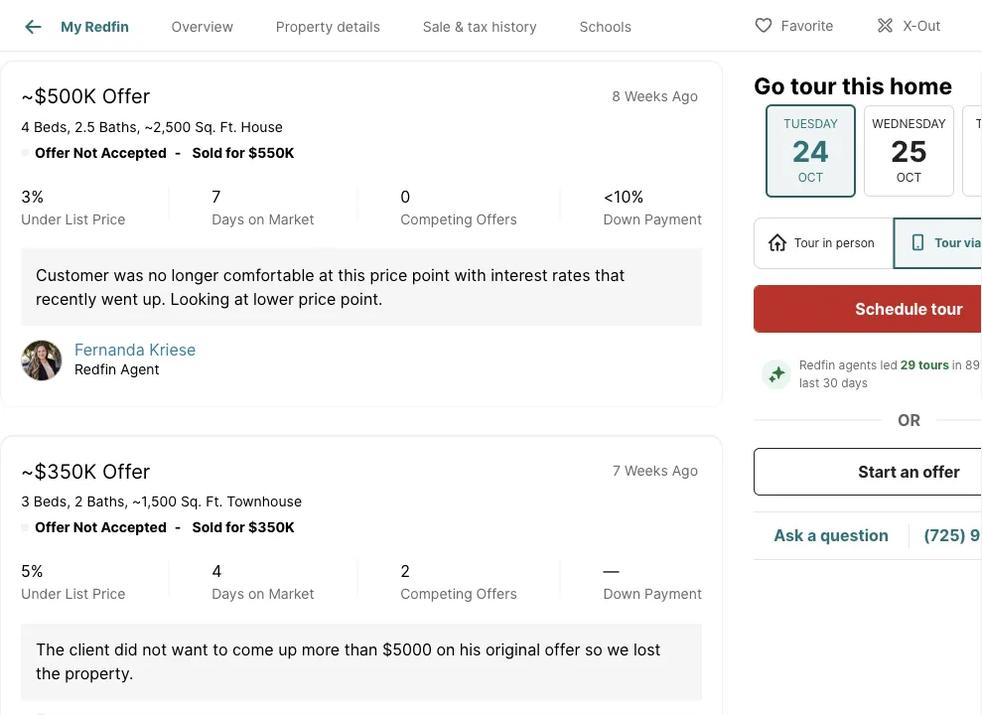 Task type: describe. For each thing, give the bounding box(es) containing it.
$500k
[[34, 85, 96, 109]]

tour in person
[[794, 236, 875, 250]]

under list price for $350k
[[21, 586, 126, 603]]

home
[[890, 72, 953, 99]]

4 for 4
[[212, 562, 222, 582]]

schools
[[580, 18, 632, 35]]

go
[[754, 72, 785, 99]]

via
[[964, 236, 981, 250]]

property.
[[65, 665, 133, 684]]

competing for ~ $350k offer
[[400, 586, 472, 603]]

1 horizontal spatial in
[[952, 358, 962, 372]]

competing for ~ $500k offer
[[400, 211, 472, 228]]

no
[[148, 266, 167, 285]]

property details tab
[[255, 3, 402, 51]]

the
[[36, 665, 60, 684]]

tour for tour in person
[[794, 236, 819, 250]]

with
[[454, 266, 486, 285]]

7 weeks ago
[[613, 463, 698, 480]]

down payment for ~ $500k offer
[[603, 211, 702, 228]]

competing offers for ~ $500k offer
[[400, 211, 517, 228]]

, left the 2,500
[[137, 119, 140, 136]]

property
[[276, 18, 333, 35]]

question
[[820, 526, 889, 545]]

schedule tour
[[855, 299, 963, 318]]

1 horizontal spatial at
[[319, 266, 334, 285]]

x-
[[903, 17, 917, 34]]

weeks for ~ $350k offer
[[625, 463, 668, 480]]

on for ~ $500k offer
[[248, 211, 265, 228]]

point.
[[340, 290, 383, 309]]

offers for ~ $350k offer
[[476, 586, 517, 603]]

3
[[21, 494, 30, 511]]

history
[[492, 18, 537, 35]]

was
[[113, 266, 144, 285]]

out
[[917, 17, 941, 34]]

baths for $350k
[[87, 494, 124, 511]]

0
[[400, 187, 410, 207]]

redfin inside tab list
[[85, 18, 129, 35]]

tour via option
[[893, 218, 982, 269]]

fernanda kriese button
[[74, 340, 196, 360]]

go tour this home
[[754, 72, 953, 99]]

to
[[213, 641, 228, 660]]

fernanda kriese image
[[21, 340, 63, 382]]

start an offer button
[[754, 448, 982, 496]]

(725)
[[924, 526, 966, 545]]

list for $500k
[[65, 211, 89, 228]]

x-out
[[903, 17, 941, 34]]

for for ~ $350k offer
[[226, 520, 245, 536]]

ask a question
[[774, 526, 889, 545]]

tour for tour via 
[[935, 236, 961, 250]]

99
[[970, 526, 982, 545]]

offers for ~ $500k offer
[[476, 211, 517, 228]]

tour for schedule
[[931, 299, 963, 318]]

property details
[[276, 18, 380, 35]]

$550k
[[248, 145, 294, 162]]

schedule
[[855, 299, 928, 318]]

lost
[[634, 641, 661, 660]]

a
[[807, 526, 817, 545]]

than
[[344, 641, 378, 660]]

offer up 1,500
[[102, 459, 150, 484]]

5%
[[21, 562, 43, 582]]

days on market for ~ $500k offer
[[212, 211, 314, 228]]

1 vertical spatial $350k
[[248, 520, 295, 536]]

fernanda kriese redfin agent
[[74, 340, 196, 379]]

this inside customer was no longer comfortable at this price point with interest rates that recently went up. looking at lower price point.
[[338, 266, 365, 285]]

0 vertical spatial this
[[842, 72, 885, 99]]

agents
[[839, 358, 877, 372]]

not for $500k
[[73, 145, 97, 162]]

&
[[455, 18, 464, 35]]

4 beds , 2.5 baths , ~ 2,500 sq. ft. house
[[21, 119, 283, 136]]

2,500
[[153, 119, 191, 136]]

list for $350k
[[65, 586, 89, 603]]

under list price for $500k
[[21, 211, 126, 228]]

under for $350k
[[21, 586, 61, 603]]

client
[[69, 641, 110, 660]]

3 beds , 2 baths , ~ 1,500 sq. ft. townhouse
[[21, 494, 302, 511]]

—
[[603, 562, 619, 582]]

8 weeks ago
[[612, 88, 698, 105]]

4 for 4 beds , 2.5 baths , ~ 2,500 sq. ft. house
[[21, 119, 30, 136]]

my redfin
[[61, 18, 129, 35]]

fernanda
[[74, 340, 145, 360]]

we
[[607, 641, 629, 660]]

x-out button
[[859, 4, 958, 45]]

market for ~ $500k offer
[[269, 211, 314, 228]]

house
[[241, 119, 283, 136]]

sale
[[423, 18, 451, 35]]

original
[[486, 641, 540, 660]]

sale & tax history
[[423, 18, 537, 35]]

$5000
[[382, 641, 432, 660]]

down for ~ $500k offer
[[603, 211, 641, 228]]

price for $500k
[[92, 211, 126, 228]]

under for $500k
[[21, 211, 61, 228]]

sold for $350k
[[192, 520, 295, 536]]

schedule tour button
[[754, 285, 982, 333]]

7 for 7
[[212, 187, 221, 207]]

want
[[171, 641, 208, 660]]

my
[[61, 18, 82, 35]]

schools tab
[[558, 3, 653, 51]]

891
[[965, 358, 982, 372]]

customer
[[36, 266, 109, 285]]

25
[[891, 133, 928, 168]]

baths for $500k
[[99, 119, 137, 136]]

kriese
[[149, 340, 196, 360]]

~ $350k offer
[[21, 459, 150, 484]]

on inside the client did not want to come up more than $5000 on his original offer so we lost the property.
[[436, 641, 455, 660]]

1 horizontal spatial 2
[[400, 562, 410, 582]]

sq. for ~ $350k offer
[[181, 494, 202, 511]]

tours
[[919, 358, 949, 372]]

1 vertical spatial at
[[234, 290, 249, 309]]

sold for ~ $500k offer
[[192, 145, 223, 162]]

~ right 2.5
[[144, 119, 153, 136]]

0 horizontal spatial price
[[298, 290, 336, 309]]

come
[[232, 641, 274, 660]]

more
[[302, 641, 340, 660]]

start
[[858, 462, 897, 481]]



Task type: locate. For each thing, give the bounding box(es) containing it.
1 list from the top
[[65, 211, 89, 228]]

~ down the '~ $350k offer'
[[132, 494, 141, 511]]

tour right schedule
[[931, 299, 963, 318]]

sold down 4 beds , 2.5 baths , ~ 2,500 sq. ft. house on the top left of the page
[[192, 145, 223, 162]]

0 vertical spatial offers
[[476, 211, 517, 228]]

accepted down 1,500
[[101, 520, 167, 536]]

sold for ~ $350k offer
[[192, 520, 223, 536]]

offer
[[923, 462, 960, 481], [545, 641, 580, 660]]

oct inside wednesday 25 oct
[[897, 170, 922, 185]]

at left lower
[[234, 290, 249, 309]]

1 beds from the top
[[34, 119, 67, 136]]

1 horizontal spatial oct
[[897, 170, 922, 185]]

2 for from the top
[[226, 520, 245, 536]]

beds for $500k
[[34, 119, 67, 136]]

1 vertical spatial market
[[269, 586, 314, 603]]

or
[[898, 410, 921, 430]]

redfin left agents on the right of page
[[800, 358, 835, 372]]

market up up
[[269, 586, 314, 603]]

1 horizontal spatial 4
[[212, 562, 222, 582]]

2 under list price from the top
[[21, 586, 126, 603]]

price
[[370, 266, 407, 285], [298, 290, 336, 309]]

for for ~ $500k offer
[[226, 145, 245, 162]]

1 horizontal spatial $350k
[[248, 520, 295, 536]]

wednesday 25 oct
[[872, 116, 946, 185]]

0 vertical spatial days on market
[[212, 211, 314, 228]]

competing offers
[[400, 211, 517, 228], [400, 586, 517, 603]]

2 down from the top
[[603, 586, 641, 603]]

0 vertical spatial list
[[65, 211, 89, 228]]

0 horizontal spatial tour
[[791, 72, 837, 99]]

offer up 3%
[[35, 145, 70, 162]]

ft. up sold for $350k
[[206, 494, 223, 511]]

2 market from the top
[[269, 586, 314, 603]]

1 vertical spatial price
[[298, 290, 336, 309]]

1 horizontal spatial offer
[[923, 462, 960, 481]]

- down the 2,500
[[175, 145, 181, 162]]

point
[[412, 266, 450, 285]]

1 vertical spatial ft.
[[206, 494, 223, 511]]

, left 2.5
[[67, 119, 71, 136]]

baths down the '~ $350k offer'
[[87, 494, 124, 511]]

2 vertical spatial on
[[436, 641, 455, 660]]

2 offers from the top
[[476, 586, 517, 603]]

3%
[[21, 187, 44, 207]]

agent
[[120, 362, 160, 379]]

1 market from the top
[[269, 211, 314, 228]]

4
[[21, 119, 30, 136], [212, 562, 222, 582]]

this
[[842, 72, 885, 99], [338, 266, 365, 285]]

not
[[73, 145, 97, 162], [73, 520, 97, 536]]

weeks for ~ $500k offer
[[625, 88, 668, 105]]

29
[[900, 358, 916, 372]]

weeks
[[625, 88, 668, 105], [625, 463, 668, 480]]

0 vertical spatial sold
[[192, 145, 223, 162]]

rates
[[552, 266, 590, 285]]

0 vertical spatial ago
[[672, 88, 698, 105]]

offer not accepted -
[[35, 145, 181, 162], [35, 520, 181, 536]]

1 accepted from the top
[[101, 145, 167, 162]]

oct inside tuesday 24 oct
[[798, 170, 824, 185]]

longer
[[171, 266, 219, 285]]

~
[[21, 85, 34, 109], [144, 119, 153, 136], [21, 459, 34, 484], [132, 494, 141, 511]]

sq. for ~ $500k offer
[[195, 119, 216, 136]]

0 vertical spatial down payment
[[603, 211, 702, 228]]

down payment down <10%
[[603, 211, 702, 228]]

1,500
[[141, 494, 177, 511]]

did
[[114, 641, 138, 660]]

down
[[603, 211, 641, 228], [603, 586, 641, 603]]

tour inside schedule tour button
[[931, 299, 963, 318]]

my redfin link
[[21, 15, 129, 39]]

tour
[[794, 236, 819, 250], [935, 236, 961, 250]]

days on market for ~ $350k offer
[[212, 586, 314, 603]]

lower
[[253, 290, 294, 309]]

price up point.
[[370, 266, 407, 285]]

market for ~ $350k offer
[[269, 586, 314, 603]]

an
[[900, 462, 919, 481]]

tax
[[468, 18, 488, 35]]

so
[[585, 641, 603, 660]]

0 vertical spatial sq.
[[195, 119, 216, 136]]

None button
[[766, 104, 856, 198], [864, 105, 954, 197], [962, 105, 982, 197], [766, 104, 856, 198], [864, 105, 954, 197], [962, 105, 982, 197]]

1 offers from the top
[[476, 211, 517, 228]]

0 vertical spatial beds
[[34, 119, 67, 136]]

0 vertical spatial $350k
[[34, 459, 97, 484]]

2 list from the top
[[65, 586, 89, 603]]

1 vertical spatial under list price
[[21, 586, 126, 603]]

tour in person option
[[754, 218, 893, 269]]

1 for from the top
[[226, 145, 245, 162]]

1 vertical spatial days on market
[[212, 586, 314, 603]]

offer up 4 beds , 2.5 baths , ~ 2,500 sq. ft. house on the top left of the page
[[102, 85, 150, 109]]

for
[[226, 145, 245, 162], [226, 520, 245, 536]]

1 vertical spatial price
[[92, 586, 126, 603]]

1 vertical spatial weeks
[[625, 463, 668, 480]]

baths right 2.5
[[99, 119, 137, 136]]

redfin agents led 29 tours in 891
[[800, 358, 982, 372]]

1 vertical spatial offer not accepted -
[[35, 520, 181, 536]]

1 competing offers from the top
[[400, 211, 517, 228]]

went
[[101, 290, 138, 309]]

tour left the person
[[794, 236, 819, 250]]

on
[[248, 211, 265, 228], [248, 586, 265, 603], [436, 641, 455, 660]]

1 vertical spatial down
[[603, 586, 641, 603]]

0 vertical spatial weeks
[[625, 88, 668, 105]]

competing down 0
[[400, 211, 472, 228]]

0 vertical spatial offer not accepted -
[[35, 145, 181, 162]]

ask
[[774, 526, 804, 545]]

payment
[[645, 211, 702, 228], [645, 586, 702, 603]]

days for ~ $350k offer
[[212, 586, 244, 603]]

sold
[[192, 145, 223, 162], [192, 520, 223, 536]]

accepted for ~ $350k offer
[[101, 520, 167, 536]]

1 days from the top
[[212, 211, 244, 228]]

competing
[[400, 211, 472, 228], [400, 586, 472, 603]]

days on market
[[212, 211, 314, 228], [212, 586, 314, 603]]

sq. right the 2,500
[[195, 119, 216, 136]]

on for ~ $350k offer
[[248, 586, 265, 603]]

, left 1,500
[[124, 494, 128, 511]]

under list price down 3%
[[21, 211, 126, 228]]

for left $550k
[[226, 145, 245, 162]]

ft. for ~ $500k offer
[[220, 119, 237, 136]]

0 horizontal spatial in
[[823, 236, 833, 250]]

offers up original
[[476, 586, 517, 603]]

tuesday
[[784, 116, 838, 131]]

payment for ~ $350k offer
[[645, 586, 702, 603]]

oct down 24
[[798, 170, 824, 185]]

1 days on market from the top
[[212, 211, 314, 228]]

accepted for ~ $500k offer
[[101, 145, 167, 162]]

- for ~ $350k offer
[[175, 520, 181, 536]]

2 oct from the left
[[897, 170, 922, 185]]

down payment down the —
[[603, 586, 702, 603]]

1 down from the top
[[603, 211, 641, 228]]

0 vertical spatial 2
[[74, 494, 83, 511]]

2 up $5000
[[400, 562, 410, 582]]

this left home
[[842, 72, 885, 99]]

under list price
[[21, 211, 126, 228], [21, 586, 126, 603]]

8
[[612, 88, 621, 105]]

7 for 7 weeks ago
[[613, 463, 621, 480]]

competing up $5000
[[400, 586, 472, 603]]

led
[[881, 358, 898, 372]]

ago for ~ $350k offer
[[672, 463, 698, 480]]

2
[[74, 494, 83, 511], [400, 562, 410, 582]]

1 vertical spatial accepted
[[101, 520, 167, 536]]

under list price down 5%
[[21, 586, 126, 603]]

1 vertical spatial 4
[[212, 562, 222, 582]]

on left his
[[436, 641, 455, 660]]

offer right an on the bottom of page
[[923, 462, 960, 481]]

1 vertical spatial sold
[[192, 520, 223, 536]]

<10%
[[603, 187, 644, 207]]

~ $500k offer
[[21, 85, 150, 109]]

oct for 24
[[798, 170, 824, 185]]

- for ~ $500k offer
[[175, 145, 181, 162]]

competing offers for ~ $350k offer
[[400, 586, 517, 603]]

in left the person
[[823, 236, 833, 250]]

1 vertical spatial ago
[[672, 463, 698, 480]]

not down 2.5
[[73, 145, 97, 162]]

sq. right 1,500
[[181, 494, 202, 511]]

1 ago from the top
[[672, 88, 698, 105]]

1 vertical spatial list
[[65, 586, 89, 603]]

2.5
[[75, 119, 95, 136]]

offer inside button
[[923, 462, 960, 481]]

0 vertical spatial tour
[[791, 72, 837, 99]]

1 vertical spatial beds
[[34, 494, 67, 511]]

1 vertical spatial sq.
[[181, 494, 202, 511]]

1 vertical spatial days
[[212, 586, 244, 603]]

0 vertical spatial competing
[[400, 211, 472, 228]]

ago for ~ $500k offer
[[672, 88, 698, 105]]

0 vertical spatial not
[[73, 145, 97, 162]]

ft.
[[220, 119, 237, 136], [206, 494, 223, 511]]

recently
[[36, 290, 97, 309]]

the
[[36, 641, 65, 660]]

0 vertical spatial price
[[370, 266, 407, 285]]

in
[[823, 236, 833, 250], [952, 358, 962, 372]]

beds down $500k
[[34, 119, 67, 136]]

redfin right my
[[85, 18, 129, 35]]

0 vertical spatial competing offers
[[400, 211, 517, 228]]

redfin down fernanda
[[74, 362, 116, 379]]

days for ~ $500k offer
[[212, 211, 244, 228]]

list up customer
[[65, 211, 89, 228]]

1 vertical spatial competing offers
[[400, 586, 517, 603]]

in inside option
[[823, 236, 833, 250]]

1 down payment from the top
[[603, 211, 702, 228]]

2 price from the top
[[92, 586, 126, 603]]

tuesday 24 oct
[[784, 116, 838, 185]]

1 competing from the top
[[400, 211, 472, 228]]

ft. up 'sold for $550k'
[[220, 119, 237, 136]]

1 vertical spatial 7
[[613, 463, 621, 480]]

1 under list price from the top
[[21, 211, 126, 228]]

on up come
[[248, 586, 265, 603]]

down down the —
[[603, 586, 641, 603]]

on up comfortable
[[248, 211, 265, 228]]

offer not accepted - for $500k
[[35, 145, 181, 162]]

offer not accepted - for $350k
[[35, 520, 181, 536]]

list box
[[754, 218, 982, 269]]

0 vertical spatial accepted
[[101, 145, 167, 162]]

price for $350k
[[92, 586, 126, 603]]

1 offer not accepted - from the top
[[35, 145, 181, 162]]

1 oct from the left
[[798, 170, 824, 185]]

under
[[21, 211, 61, 228], [21, 586, 61, 603]]

0 vertical spatial -
[[175, 145, 181, 162]]

tab list
[[0, 0, 669, 51]]

~ down my redfin link
[[21, 85, 34, 109]]

1 vertical spatial on
[[248, 586, 265, 603]]

1 vertical spatial payment
[[645, 586, 702, 603]]

0 horizontal spatial 2
[[74, 494, 83, 511]]

2 accepted from the top
[[101, 520, 167, 536]]

days up 'longer' on the left of page
[[212, 211, 244, 228]]

1 horizontal spatial tour
[[935, 236, 961, 250]]

tour for go
[[791, 72, 837, 99]]

2 days on market from the top
[[212, 586, 314, 603]]

offers up interest
[[476, 211, 517, 228]]

0 vertical spatial down
[[603, 211, 641, 228]]

1 vertical spatial tour
[[931, 299, 963, 318]]

tour up tuesday
[[791, 72, 837, 99]]

0 horizontal spatial offer
[[545, 641, 580, 660]]

(725) 99 link
[[924, 526, 982, 545]]

interest
[[491, 266, 548, 285]]

list up client
[[65, 586, 89, 603]]

0 horizontal spatial oct
[[798, 170, 824, 185]]

1 not from the top
[[73, 145, 97, 162]]

0 vertical spatial on
[[248, 211, 265, 228]]

1 vertical spatial down payment
[[603, 586, 702, 603]]

0 vertical spatial under
[[21, 211, 61, 228]]

this up point.
[[338, 266, 365, 285]]

price up the did on the bottom
[[92, 586, 126, 603]]

1 weeks from the top
[[625, 88, 668, 105]]

price right lower
[[298, 290, 336, 309]]

1 vertical spatial -
[[175, 520, 181, 536]]

1 vertical spatial baths
[[87, 494, 124, 511]]

1 under from the top
[[21, 211, 61, 228]]

tab list containing my redfin
[[0, 0, 669, 51]]

beds
[[34, 119, 67, 136], [34, 494, 67, 511]]

1 - from the top
[[175, 145, 181, 162]]

up
[[278, 641, 297, 660]]

sale & tax history tab
[[402, 3, 558, 51]]

1 vertical spatial offers
[[476, 586, 517, 603]]

his
[[460, 641, 481, 660]]

24
[[792, 133, 830, 168]]

1 vertical spatial this
[[338, 266, 365, 285]]

2 tour from the left
[[935, 236, 961, 250]]

favorite
[[781, 17, 834, 34]]

1 vertical spatial for
[[226, 520, 245, 536]]

offer
[[102, 85, 150, 109], [35, 145, 70, 162], [102, 459, 150, 484], [35, 520, 70, 536]]

competing offers up his
[[400, 586, 517, 603]]

accepted down 4 beds , 2.5 baths , ~ 2,500 sq. ft. house on the top left of the page
[[101, 145, 167, 162]]

list
[[65, 211, 89, 228], [65, 586, 89, 603]]

days
[[212, 211, 244, 228], [212, 586, 244, 603]]

oct
[[798, 170, 824, 185], [897, 170, 922, 185]]

1 payment from the top
[[645, 211, 702, 228]]

1 price from the top
[[92, 211, 126, 228]]

oct for 25
[[897, 170, 922, 185]]

offer inside the client did not want to come up more than $5000 on his original offer so we lost the property.
[[545, 641, 580, 660]]

1 horizontal spatial 7
[[613, 463, 621, 480]]

2 beds from the top
[[34, 494, 67, 511]]

offer not accepted - down 1,500
[[35, 520, 181, 536]]

down down <10%
[[603, 211, 641, 228]]

oct down 25
[[897, 170, 922, 185]]

list box containing tour in person
[[754, 218, 982, 269]]

ft. for ~ $350k offer
[[206, 494, 223, 511]]

0 vertical spatial offer
[[923, 462, 960, 481]]

sold for $550k
[[192, 145, 294, 162]]

beds for $350k
[[34, 494, 67, 511]]

0 horizontal spatial 7
[[212, 187, 221, 207]]

, down the '~ $350k offer'
[[67, 494, 71, 511]]

- down 3 beds , 2 baths , ~ 1,500 sq. ft. townhouse
[[175, 520, 181, 536]]

under down 5%
[[21, 586, 61, 603]]

0 horizontal spatial tour
[[794, 236, 819, 250]]

1 horizontal spatial price
[[370, 266, 407, 285]]

price up was
[[92, 211, 126, 228]]

looking
[[170, 290, 230, 309]]

overview
[[171, 18, 233, 35]]

2 ago from the top
[[672, 463, 698, 480]]

0 vertical spatial payment
[[645, 211, 702, 228]]

competing offers up with
[[400, 211, 517, 228]]

down payment for ~ $350k offer
[[603, 586, 702, 603]]

sq.
[[195, 119, 216, 136], [181, 494, 202, 511]]

2 days from the top
[[212, 586, 244, 603]]

1 sold from the top
[[192, 145, 223, 162]]

days up to
[[212, 586, 244, 603]]

townhouse
[[227, 494, 302, 511]]

2 payment from the top
[[645, 586, 702, 603]]

2 sold from the top
[[192, 520, 223, 536]]

sold down 3 beds , 2 baths , ~ 1,500 sq. ft. townhouse
[[192, 520, 223, 536]]

1 horizontal spatial this
[[842, 72, 885, 99]]

0 vertical spatial market
[[269, 211, 314, 228]]

0 horizontal spatial 4
[[21, 119, 30, 136]]

7
[[212, 187, 221, 207], [613, 463, 621, 480]]

0 vertical spatial days
[[212, 211, 244, 228]]

0 vertical spatial in
[[823, 236, 833, 250]]

2 under from the top
[[21, 586, 61, 603]]

1 vertical spatial in
[[952, 358, 962, 372]]

4 down sold for $350k
[[212, 562, 222, 582]]

under down 3%
[[21, 211, 61, 228]]

0 vertical spatial 7
[[212, 187, 221, 207]]

payment for ~ $500k offer
[[645, 211, 702, 228]]

1 vertical spatial under
[[21, 586, 61, 603]]

1 vertical spatial not
[[73, 520, 97, 536]]

0 vertical spatial baths
[[99, 119, 137, 136]]

details
[[337, 18, 380, 35]]

2 offer not accepted - from the top
[[35, 520, 181, 536]]

2 - from the top
[[175, 520, 181, 536]]

2 down the '~ $350k offer'
[[74, 494, 83, 511]]

0 vertical spatial for
[[226, 145, 245, 162]]

tour inside option
[[794, 236, 819, 250]]

0 vertical spatial at
[[319, 266, 334, 285]]

not
[[142, 641, 167, 660]]

market up comfortable
[[269, 211, 314, 228]]

4 left 2.5
[[21, 119, 30, 136]]

1 vertical spatial offer
[[545, 641, 580, 660]]

overview tab
[[150, 3, 255, 51]]

offer up 5%
[[35, 520, 70, 536]]

tour inside option
[[935, 236, 961, 250]]

days on market up comfortable
[[212, 211, 314, 228]]

0 vertical spatial ft.
[[220, 119, 237, 136]]

that
[[595, 266, 625, 285]]

in left 891
[[952, 358, 962, 372]]

2 competing from the top
[[400, 586, 472, 603]]

0 vertical spatial price
[[92, 211, 126, 228]]

0 vertical spatial 4
[[21, 119, 30, 136]]

0 horizontal spatial $350k
[[34, 459, 97, 484]]

not down the '~ $350k offer'
[[73, 520, 97, 536]]

1 horizontal spatial tour
[[931, 299, 963, 318]]

0 vertical spatial under list price
[[21, 211, 126, 228]]

1 vertical spatial competing
[[400, 586, 472, 603]]

the client did not want to come up more than $5000 on his original offer so we lost the property.
[[36, 641, 661, 684]]

1 tour from the left
[[794, 236, 819, 250]]

beds right 3 at the bottom of the page
[[34, 494, 67, 511]]

0 horizontal spatial this
[[338, 266, 365, 285]]

tour left via
[[935, 236, 961, 250]]

down for ~ $350k offer
[[603, 586, 641, 603]]

ask a question link
[[774, 526, 889, 545]]

days on market up come
[[212, 586, 314, 603]]

2 competing offers from the top
[[400, 586, 517, 603]]

at right comfortable
[[319, 266, 334, 285]]

2 down payment from the top
[[603, 586, 702, 603]]

tour via 
[[935, 236, 982, 250]]

not for $350k
[[73, 520, 97, 536]]

offer left so
[[545, 641, 580, 660]]

1 vertical spatial 2
[[400, 562, 410, 582]]

for down townhouse
[[226, 520, 245, 536]]

offer not accepted - down 2.5
[[35, 145, 181, 162]]

~ up 3 at the bottom of the page
[[21, 459, 34, 484]]

0 horizontal spatial at
[[234, 290, 249, 309]]

redfin inside fernanda kriese redfin agent
[[74, 362, 116, 379]]

2 weeks from the top
[[625, 463, 668, 480]]

2 not from the top
[[73, 520, 97, 536]]



Task type: vqa. For each thing, say whether or not it's contained in the screenshot.


